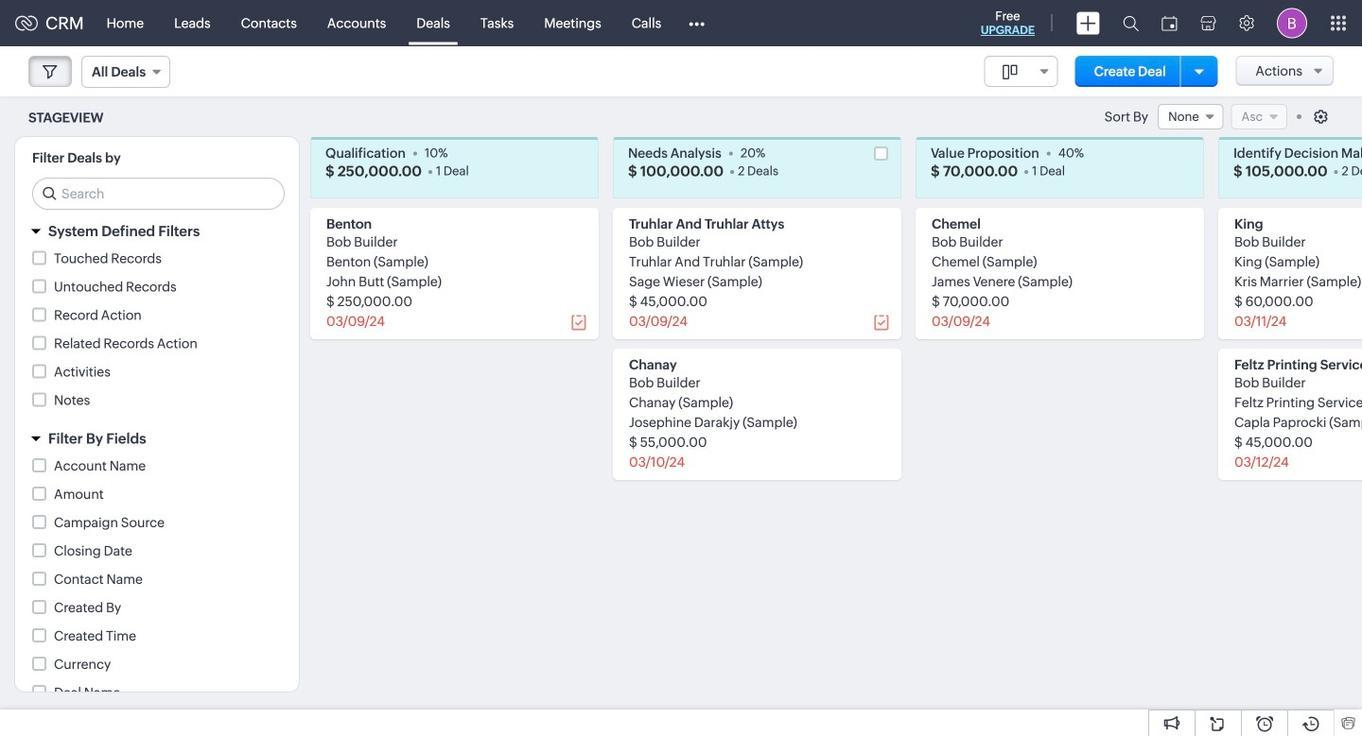Task type: locate. For each thing, give the bounding box(es) containing it.
size image
[[1003, 63, 1018, 80]]

None field
[[81, 56, 170, 88], [985, 56, 1058, 87], [1158, 104, 1224, 130], [81, 56, 170, 88], [1158, 104, 1224, 130]]

profile image
[[1277, 8, 1307, 38]]

create menu element
[[1065, 0, 1112, 46]]

profile element
[[1266, 0, 1319, 46]]



Task type: vqa. For each thing, say whether or not it's contained in the screenshot.
Calendar image
yes



Task type: describe. For each thing, give the bounding box(es) containing it.
logo image
[[15, 16, 38, 31]]

Search text field
[[33, 179, 284, 209]]

Other Modules field
[[677, 8, 717, 38]]

calendar image
[[1162, 16, 1178, 31]]

none field size
[[985, 56, 1058, 87]]

search image
[[1123, 15, 1139, 31]]

search element
[[1112, 0, 1150, 46]]

create menu image
[[1077, 12, 1100, 35]]



